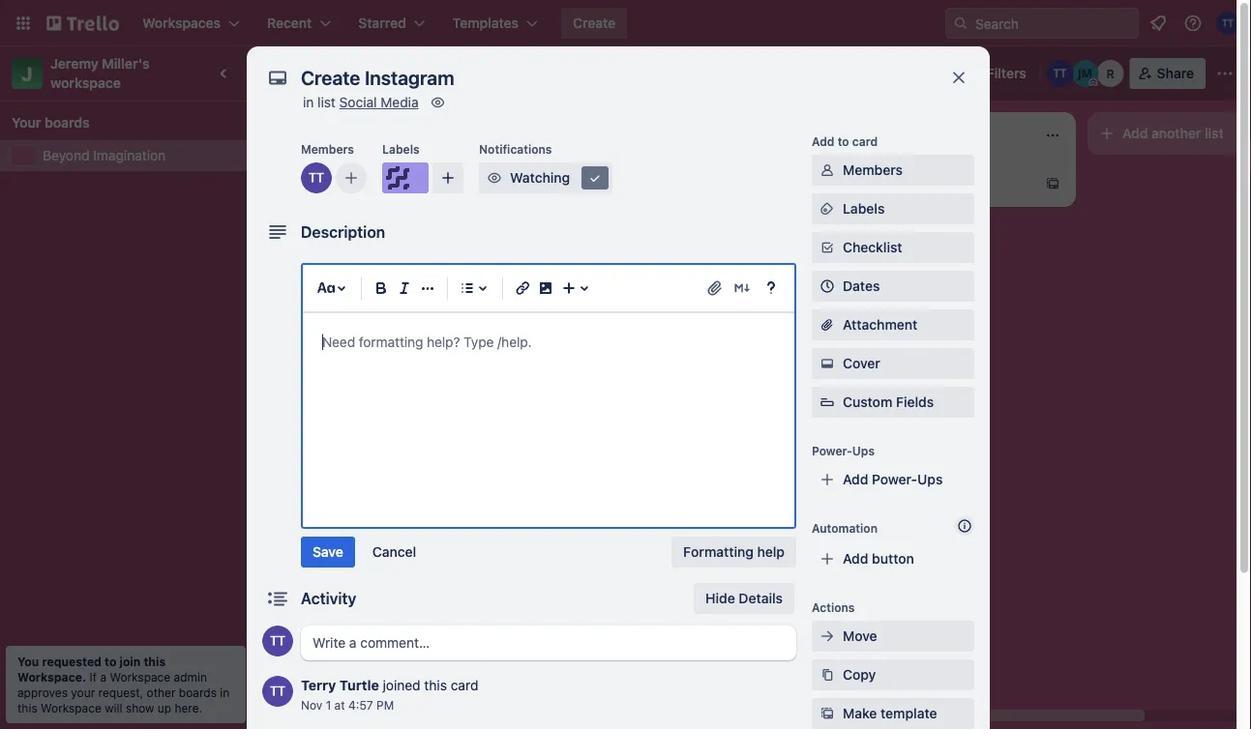 Task type: locate. For each thing, give the bounding box(es) containing it.
your boards
[[12, 115, 90, 131]]

1 vertical spatial create from template… image
[[496, 292, 511, 308]]

add left "another"
[[1123, 125, 1148, 141]]

button
[[872, 551, 914, 567]]

formatting help
[[683, 544, 785, 560]]

1 vertical spatial workspace
[[41, 702, 101, 715]]

beyond inside text box
[[277, 63, 339, 84]]

add
[[1123, 125, 1148, 141], [812, 135, 835, 148], [852, 176, 877, 192], [302, 292, 328, 308], [843, 472, 869, 488], [843, 551, 869, 567]]

create
[[573, 15, 616, 31], [283, 180, 324, 196]]

admin
[[174, 671, 207, 684]]

beyond down your boards
[[43, 148, 90, 164]]

0 horizontal spatial ups
[[852, 444, 875, 458]]

r
[[1107, 67, 1115, 80]]

labels link
[[812, 194, 975, 225]]

1 horizontal spatial power-
[[872, 472, 918, 488]]

1 horizontal spatial workspace
[[110, 671, 171, 684]]

beyond imagination
[[277, 63, 442, 84], [43, 148, 166, 164]]

1 vertical spatial a
[[331, 292, 339, 308]]

2 horizontal spatial a
[[881, 176, 888, 192]]

nov
[[301, 699, 323, 712]]

sm image inside cover link
[[818, 354, 837, 374]]

card inside terry turtle joined this card nov 1 at 4:57 pm
[[451, 678, 479, 694]]

boards right your on the top left
[[45, 115, 90, 131]]

0 vertical spatial ups
[[852, 444, 875, 458]]

power-
[[812, 444, 852, 458], [872, 472, 918, 488]]

1 horizontal spatial color: purple, title: none image
[[382, 163, 429, 194]]

sm image for copy
[[818, 666, 837, 685]]

a up labels link
[[881, 176, 888, 192]]

a
[[881, 176, 888, 192], [331, 292, 339, 308], [100, 671, 106, 684]]

r button
[[1097, 60, 1124, 87]]

instagram
[[328, 180, 390, 196]]

request,
[[98, 686, 143, 700]]

to
[[838, 135, 849, 148], [105, 655, 116, 669]]

1 horizontal spatial this
[[144, 655, 166, 669]]

card right joined
[[451, 678, 479, 694]]

beyond
[[277, 63, 339, 84], [43, 148, 90, 164]]

1 vertical spatial add a card button
[[271, 285, 488, 316]]

move link
[[812, 621, 975, 652]]

0 vertical spatial add a card button
[[821, 168, 1038, 199]]

this right join
[[144, 655, 166, 669]]

power- down power-ups in the bottom right of the page
[[872, 472, 918, 488]]

ups up add power-ups
[[852, 444, 875, 458]]

open information menu image
[[1184, 14, 1203, 33]]

attachment
[[843, 317, 918, 333]]

beyond imagination down your boards with 1 items element
[[43, 148, 166, 164]]

0 horizontal spatial create from template… image
[[496, 292, 511, 308]]

1 horizontal spatial to
[[838, 135, 849, 148]]

beyond up social on the left top of page
[[277, 63, 339, 84]]

copy
[[843, 667, 876, 683]]

sm image for make template
[[818, 705, 837, 724]]

cover link
[[812, 348, 975, 379]]

add a card button
[[821, 168, 1038, 199], [271, 285, 488, 316]]

create from template… image
[[1045, 176, 1061, 192], [496, 292, 511, 308]]

sm image inside members link
[[818, 161, 837, 180]]

members
[[301, 142, 354, 156], [843, 162, 903, 178]]

imagination inside text box
[[343, 63, 442, 84]]

sm image
[[818, 161, 837, 180], [586, 168, 605, 188], [818, 238, 837, 257], [818, 354, 837, 374], [818, 627, 837, 647]]

1 vertical spatial in
[[220, 686, 230, 700]]

power- down custom
[[812, 444, 852, 458]]

0 vertical spatial add a card
[[852, 176, 920, 192]]

this inside you requested to join this workspace.
[[144, 655, 166, 669]]

to left join
[[105, 655, 116, 669]]

0 vertical spatial list
[[318, 94, 336, 110]]

1 horizontal spatial imagination
[[343, 63, 442, 84]]

members up add members to card "icon"
[[301, 142, 354, 156]]

create button
[[561, 8, 627, 39]]

ups
[[852, 444, 875, 458], [918, 472, 943, 488]]

template
[[881, 706, 937, 722]]

1 horizontal spatial create from template… image
[[1045, 176, 1061, 192]]

sm image inside checklist link
[[818, 238, 837, 257]]

add to card
[[812, 135, 878, 148]]

1 vertical spatial beyond imagination
[[43, 148, 166, 164]]

1 horizontal spatial add a card button
[[821, 168, 1038, 199]]

add a card up labels link
[[852, 176, 920, 192]]

add a card button down kickoff meeting link
[[271, 285, 488, 316]]

workspace
[[50, 75, 121, 91]]

1 vertical spatial list
[[1205, 125, 1224, 141]]

labels up checklist
[[843, 201, 885, 217]]

sm image inside copy "link"
[[818, 666, 837, 685]]

fields
[[896, 394, 934, 410]]

to up members link
[[838, 135, 849, 148]]

this down approves
[[17, 702, 37, 715]]

0 horizontal spatial create
[[283, 180, 324, 196]]

sm image left the copy
[[818, 666, 837, 685]]

workspace down your
[[41, 702, 101, 715]]

make template link
[[812, 699, 975, 730]]

labels
[[382, 142, 420, 156], [843, 201, 885, 217]]

color: purple, title: none image right add members to card "icon"
[[382, 163, 429, 194]]

add button
[[843, 551, 914, 567]]

1 horizontal spatial in
[[303, 94, 314, 110]]

will
[[105, 702, 122, 715]]

labels up create instagram 'link'
[[382, 142, 420, 156]]

workspace
[[110, 671, 171, 684], [41, 702, 101, 715]]

color: purple, title: none image up create instagram at the left of page
[[283, 166, 321, 174]]

0 horizontal spatial workspace
[[41, 702, 101, 715]]

sm image for labels
[[818, 199, 837, 219]]

sm image
[[428, 93, 448, 112], [485, 168, 504, 188], [818, 199, 837, 219], [818, 666, 837, 685], [818, 705, 837, 724]]

join
[[119, 655, 141, 669]]

checklist link
[[812, 232, 975, 263]]

1 horizontal spatial members
[[843, 162, 903, 178]]

0 horizontal spatial beyond
[[43, 148, 90, 164]]

sm image inside make template link
[[818, 705, 837, 724]]

0 vertical spatial in
[[303, 94, 314, 110]]

italic ⌘i image
[[393, 277, 416, 300]]

add down power-ups in the bottom right of the page
[[843, 472, 869, 488]]

thinking link
[[557, 178, 782, 197]]

in
[[303, 94, 314, 110], [220, 686, 230, 700]]

miller's
[[102, 56, 150, 72]]

0 horizontal spatial add a card button
[[271, 285, 488, 316]]

add another list
[[1123, 125, 1224, 141]]

1 vertical spatial to
[[105, 655, 116, 669]]

card
[[853, 135, 878, 148], [892, 176, 920, 192], [342, 292, 371, 308], [451, 678, 479, 694]]

in list social media
[[303, 94, 419, 110]]

0 horizontal spatial members
[[301, 142, 354, 156]]

imagination up media
[[343, 63, 442, 84]]

1 vertical spatial this
[[424, 678, 447, 694]]

2 vertical spatial this
[[17, 702, 37, 715]]

beyond imagination up social on the left top of page
[[277, 63, 442, 84]]

in left social on the left top of page
[[303, 94, 314, 110]]

ups down fields
[[918, 472, 943, 488]]

0 horizontal spatial power-
[[812, 444, 852, 458]]

you
[[17, 655, 39, 669]]

notifications
[[479, 142, 552, 156]]

kickoff meeting link
[[283, 248, 507, 267]]

1 horizontal spatial ups
[[918, 472, 943, 488]]

automation
[[812, 522, 878, 535]]

open help dialog image
[[760, 277, 783, 300]]

list inside button
[[1205, 125, 1224, 141]]

sm image inside watching button
[[485, 168, 504, 188]]

sm image inside labels link
[[818, 199, 837, 219]]

create from template… image for add a card button to the left
[[496, 292, 511, 308]]

a down kickoff meeting
[[331, 292, 339, 308]]

image image
[[534, 277, 557, 300]]

1 vertical spatial create
[[283, 180, 324, 196]]

add a card button up checklist link
[[821, 168, 1038, 199]]

list left social on the left top of page
[[318, 94, 336, 110]]

1 vertical spatial boards
[[179, 686, 217, 700]]

boards down admin
[[179, 686, 217, 700]]

1 horizontal spatial create
[[573, 15, 616, 31]]

Write a comment text field
[[301, 626, 797, 661]]

a right if
[[100, 671, 106, 684]]

custom fields
[[843, 394, 934, 410]]

color: bold red, title: "thoughts" element
[[557, 166, 630, 181]]

dates button
[[812, 271, 975, 302]]

at
[[334, 699, 345, 712]]

sm image inside move link
[[818, 627, 837, 647]]

jeremy miller (jeremymiller198) image
[[1072, 60, 1099, 87]]

other
[[147, 686, 176, 700]]

this right joined
[[424, 678, 447, 694]]

2 horizontal spatial this
[[424, 678, 447, 694]]

0 vertical spatial this
[[144, 655, 166, 669]]

0 vertical spatial create from template… image
[[1045, 176, 1061, 192]]

workspace down join
[[110, 671, 171, 684]]

0 horizontal spatial list
[[318, 94, 336, 110]]

1 horizontal spatial boards
[[179, 686, 217, 700]]

0 vertical spatial a
[[881, 176, 888, 192]]

share button
[[1130, 58, 1206, 89]]

imagination down your boards with 1 items element
[[93, 148, 166, 164]]

editor toolbar toolbar
[[311, 273, 787, 304]]

0 vertical spatial imagination
[[343, 63, 442, 84]]

terry turtle (terryturtle) image
[[1047, 60, 1074, 87]]

0 horizontal spatial labels
[[382, 142, 420, 156]]

0 vertical spatial labels
[[382, 142, 420, 156]]

0 vertical spatial power-
[[812, 444, 852, 458]]

sm image left make at the right of the page
[[818, 705, 837, 724]]

color: purple, title: none image
[[382, 163, 429, 194], [283, 166, 321, 174]]

terry turtle joined this card nov 1 at 4:57 pm
[[301, 678, 479, 712]]

1 horizontal spatial add a card
[[852, 176, 920, 192]]

create inside 'link'
[[283, 180, 324, 196]]

this inside terry turtle joined this card nov 1 at 4:57 pm
[[424, 678, 447, 694]]

1 vertical spatial ups
[[918, 472, 943, 488]]

sm image inside watching button
[[586, 168, 605, 188]]

1 horizontal spatial list
[[1205, 125, 1224, 141]]

Main content area, start typing to enter text. text field
[[322, 331, 775, 354]]

0 vertical spatial boards
[[45, 115, 90, 131]]

terry turtle (terryturtle) image
[[1217, 12, 1240, 35], [301, 163, 332, 194], [488, 201, 511, 225], [262, 626, 293, 657], [262, 677, 293, 708]]

0 horizontal spatial in
[[220, 686, 230, 700]]

0 vertical spatial create
[[573, 15, 616, 31]]

None text field
[[291, 60, 930, 95]]

actions
[[812, 601, 855, 615]]

sm image down notifications
[[485, 168, 504, 188]]

members down add to card
[[843, 162, 903, 178]]

0 horizontal spatial to
[[105, 655, 116, 669]]

list right "another"
[[1205, 125, 1224, 141]]

0 horizontal spatial add a card
[[302, 292, 371, 308]]

make template
[[843, 706, 937, 722]]

description
[[301, 223, 385, 241]]

to inside you requested to join this workspace.
[[105, 655, 116, 669]]

sm image down add to card
[[818, 199, 837, 219]]

create inside button
[[573, 15, 616, 31]]

1 vertical spatial labels
[[843, 201, 885, 217]]

0 vertical spatial beyond
[[277, 63, 339, 84]]

1 horizontal spatial beyond imagination
[[277, 63, 442, 84]]

0 horizontal spatial color: purple, title: none image
[[283, 166, 321, 174]]

requested
[[42, 655, 102, 669]]

0 horizontal spatial beyond imagination
[[43, 148, 166, 164]]

2 vertical spatial a
[[100, 671, 106, 684]]

1 horizontal spatial beyond
[[277, 63, 339, 84]]

1 vertical spatial imagination
[[93, 148, 166, 164]]

sm image for members
[[818, 161, 837, 180]]

0 horizontal spatial this
[[17, 702, 37, 715]]

imagination
[[343, 63, 442, 84], [93, 148, 166, 164]]

0 horizontal spatial boards
[[45, 115, 90, 131]]

1 horizontal spatial a
[[331, 292, 339, 308]]

0 vertical spatial beyond imagination
[[277, 63, 442, 84]]

save button
[[301, 537, 355, 568]]

0 horizontal spatial a
[[100, 671, 106, 684]]

in right other
[[220, 686, 230, 700]]

add a card down kickoff meeting
[[302, 292, 371, 308]]

power-ups
[[812, 444, 875, 458]]

hide
[[706, 591, 735, 607]]



Task type: describe. For each thing, give the bounding box(es) containing it.
cancel
[[372, 544, 416, 560]]

card right text styles image on the left top of page
[[342, 292, 371, 308]]

a inside if a workspace admin approves your request, other boards in this workspace will show up here.
[[100, 671, 106, 684]]

nov 1 at 4:57 pm link
[[301, 699, 394, 712]]

beyond imagination inside text box
[[277, 63, 442, 84]]

joined
[[383, 678, 421, 694]]

approves
[[17, 686, 68, 700]]

show menu image
[[1216, 64, 1235, 83]]

save
[[313, 544, 343, 560]]

hide details link
[[694, 584, 795, 615]]

move
[[843, 629, 877, 645]]

thoughts
[[577, 167, 630, 181]]

more formatting image
[[416, 277, 439, 300]]

if a workspace admin approves your request, other boards in this workspace will show up here.
[[17, 671, 230, 715]]

media
[[381, 94, 419, 110]]

filters
[[987, 65, 1027, 81]]

thoughts thinking
[[557, 167, 630, 196]]

share
[[1157, 65, 1194, 81]]

add down 'automation' at bottom
[[843, 551, 869, 567]]

create for create instagram
[[283, 180, 324, 196]]

watching button
[[479, 163, 613, 194]]

primary element
[[0, 0, 1251, 46]]

copy link
[[812, 660, 975, 691]]

sm image for move
[[818, 627, 837, 647]]

make
[[843, 706, 877, 722]]

jeremy
[[50, 56, 99, 72]]

watching
[[510, 170, 570, 186]]

create instagram
[[283, 180, 390, 196]]

workspace.
[[17, 671, 86, 684]]

create from template… image for the right add a card button
[[1045, 176, 1061, 192]]

activity
[[301, 590, 357, 608]]

view markdown image
[[733, 279, 752, 298]]

sm image for watching
[[485, 168, 504, 188]]

help
[[757, 544, 785, 560]]

you requested to join this workspace.
[[17, 655, 166, 684]]

members link
[[812, 155, 975, 186]]

filters button
[[958, 58, 1032, 89]]

lists image
[[456, 277, 479, 300]]

add power-ups link
[[812, 465, 975, 496]]

attach and insert link image
[[706, 279, 725, 298]]

terry
[[301, 678, 336, 694]]

card up members link
[[853, 135, 878, 148]]

add members to card image
[[344, 168, 359, 188]]

Search field
[[969, 9, 1138, 38]]

sm image right media
[[428, 93, 448, 112]]

your
[[12, 115, 41, 131]]

card up labels link
[[892, 176, 920, 192]]

your boards with 1 items element
[[12, 111, 230, 135]]

boards inside if a workspace admin approves your request, other boards in this workspace will show up here.
[[179, 686, 217, 700]]

1 vertical spatial add a card
[[302, 292, 371, 308]]

cover
[[843, 356, 881, 372]]

thinking
[[557, 180, 611, 196]]

kickoff meeting
[[283, 249, 381, 265]]

add another list button
[[1088, 112, 1251, 155]]

this inside if a workspace admin approves your request, other boards in this workspace will show up here.
[[17, 702, 37, 715]]

here.
[[175, 702, 202, 715]]

1
[[326, 699, 331, 712]]

create for create
[[573, 15, 616, 31]]

create instagram link
[[283, 178, 507, 197]]

Board name text field
[[267, 58, 451, 89]]

link image
[[511, 277, 534, 300]]

rubyanndersson (rubyanndersson) image
[[1097, 60, 1124, 87]]

hide details
[[706, 591, 783, 607]]

social
[[339, 94, 377, 110]]

cancel button
[[361, 537, 428, 568]]

j
[[22, 62, 33, 85]]

show
[[126, 702, 154, 715]]

1 vertical spatial power-
[[872, 472, 918, 488]]

another
[[1152, 125, 1201, 141]]

automation image
[[923, 58, 950, 85]]

jeremy miller's workspace
[[50, 56, 153, 91]]

add down kickoff
[[302, 292, 328, 308]]

sm image for checklist
[[818, 238, 837, 257]]

add button button
[[812, 544, 975, 575]]

meeting
[[330, 249, 381, 265]]

your
[[71, 686, 95, 700]]

0 vertical spatial workspace
[[110, 671, 171, 684]]

search image
[[953, 15, 969, 31]]

checklist
[[843, 240, 903, 256]]

a for add a card button to the left
[[331, 292, 339, 308]]

1 horizontal spatial labels
[[843, 201, 885, 217]]

custom fields button
[[812, 393, 975, 412]]

0 vertical spatial to
[[838, 135, 849, 148]]

dates
[[843, 278, 880, 294]]

up
[[158, 702, 171, 715]]

4:57
[[348, 699, 373, 712]]

back to home image
[[46, 8, 119, 39]]

bold ⌘b image
[[370, 277, 393, 300]]

pm
[[377, 699, 394, 712]]

1 vertical spatial beyond
[[43, 148, 90, 164]]

sm image for cover
[[818, 354, 837, 374]]

add up members link
[[812, 135, 835, 148]]

custom
[[843, 394, 893, 410]]

if
[[89, 671, 97, 684]]

0 notifications image
[[1147, 12, 1170, 35]]

ups inside add power-ups link
[[918, 472, 943, 488]]

attachment button
[[812, 310, 975, 341]]

formatting help link
[[672, 537, 797, 568]]

formatting
[[683, 544, 754, 560]]

add power-ups
[[843, 472, 943, 488]]

a for the right add a card button
[[881, 176, 888, 192]]

kickoff
[[283, 249, 326, 265]]

beyond imagination link
[[43, 146, 240, 166]]

1 vertical spatial members
[[843, 162, 903, 178]]

0 horizontal spatial imagination
[[93, 148, 166, 164]]

add up labels link
[[852, 176, 877, 192]]

text styles image
[[315, 277, 338, 300]]

0 vertical spatial members
[[301, 142, 354, 156]]

in inside if a workspace admin approves your request, other boards in this workspace will show up here.
[[220, 686, 230, 700]]



Task type: vqa. For each thing, say whether or not it's contained in the screenshot.
the top Imagination
yes



